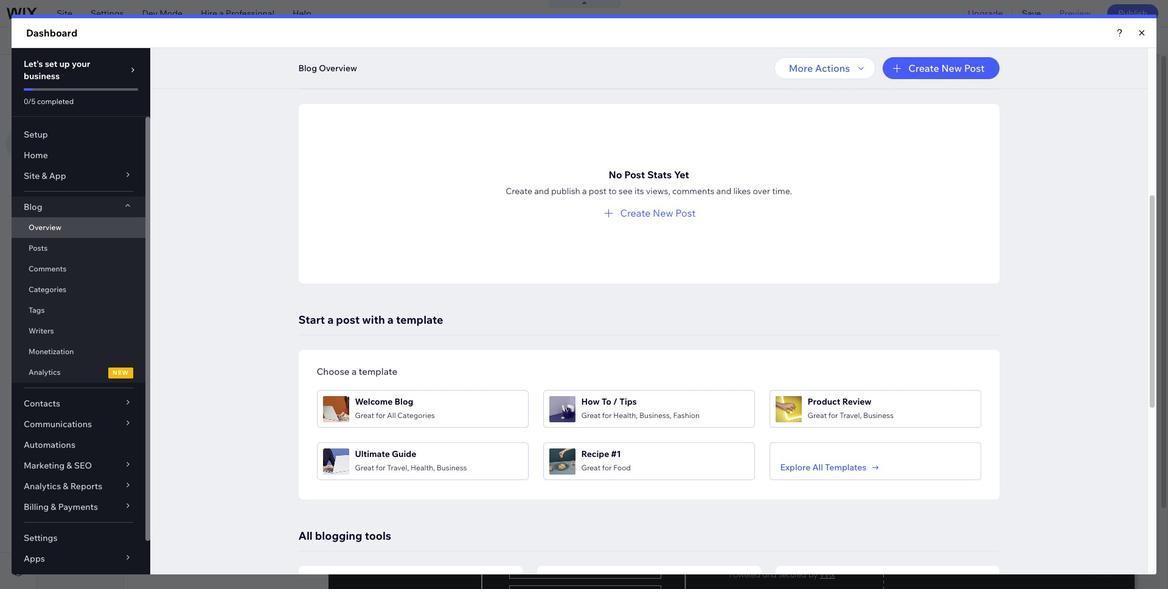 Task type: locate. For each thing, give the bounding box(es) containing it.
upgrade
[[968, 8, 1003, 19]]

site for site
[[57, 8, 72, 19]]

publish button
[[1108, 4, 1159, 23]]

pages
[[73, 66, 101, 79], [159, 98, 184, 109]]

search
[[1130, 35, 1158, 46]]

your
[[362, 35, 380, 46]]

menu
[[123, 66, 149, 79], [69, 99, 92, 110]]

menu right and
[[123, 66, 149, 79]]

0 vertical spatial menu
[[123, 66, 149, 79]]

menu down site pages and menu
[[69, 99, 92, 110]]

domain
[[382, 35, 412, 46]]

professional
[[226, 8, 274, 19]]

1 horizontal spatial menu
[[123, 66, 149, 79]]

1 horizontal spatial pages
[[159, 98, 184, 109]]

pages left and
[[73, 66, 101, 79]]

tools button
[[1046, 27, 1104, 54]]

pages right blog
[[159, 98, 184, 109]]

site
[[57, 8, 72, 19], [52, 66, 70, 79], [52, 99, 67, 110]]

pages for blog
[[159, 98, 184, 109]]

save
[[1022, 8, 1042, 19]]

hire a professional
[[201, 8, 274, 19]]

save button
[[1013, 0, 1051, 27]]

dev
[[142, 8, 158, 19]]

blog
[[139, 98, 157, 109]]

site for site pages and menu
[[52, 66, 70, 79]]

dev mode
[[142, 8, 183, 19]]

mode
[[160, 8, 183, 19]]

1 vertical spatial site
[[52, 66, 70, 79]]

0 vertical spatial pages
[[73, 66, 101, 79]]

site for site menu
[[52, 99, 67, 110]]

site down blog
[[52, 66, 70, 79]]

search button
[[1104, 27, 1169, 54]]

site up blog
[[57, 8, 72, 19]]

site pages and menu
[[52, 66, 149, 79]]

1 vertical spatial pages
[[159, 98, 184, 109]]

0 horizontal spatial menu
[[69, 99, 92, 110]]

100%
[[1015, 35, 1037, 46]]

0 vertical spatial site
[[57, 8, 72, 19]]

pages for site
[[73, 66, 101, 79]]

2 vertical spatial site
[[52, 99, 67, 110]]

help
[[293, 8, 311, 19]]

site down site pages and menu
[[52, 99, 67, 110]]

connect
[[326, 35, 360, 46]]

0 horizontal spatial pages
[[73, 66, 101, 79]]



Task type: describe. For each thing, give the bounding box(es) containing it.
100% button
[[996, 27, 1046, 54]]

publish
[[1119, 8, 1148, 19]]

site menu
[[52, 99, 92, 110]]

blog
[[46, 35, 70, 46]]

tools
[[1072, 35, 1093, 46]]

preview
[[1060, 8, 1091, 19]]

https://www.wix.com/mysite connect your domain
[[209, 35, 412, 46]]

settings
[[91, 8, 124, 19]]

1 vertical spatial menu
[[69, 99, 92, 110]]

preview button
[[1051, 0, 1100, 27]]

https://www.wix.com/mysite
[[209, 35, 320, 46]]

a
[[219, 8, 224, 19]]

blog pages
[[139, 98, 184, 109]]

and
[[103, 66, 121, 79]]

hire
[[201, 8, 217, 19]]



Task type: vqa. For each thing, say whether or not it's contained in the screenshot.
Site
yes



